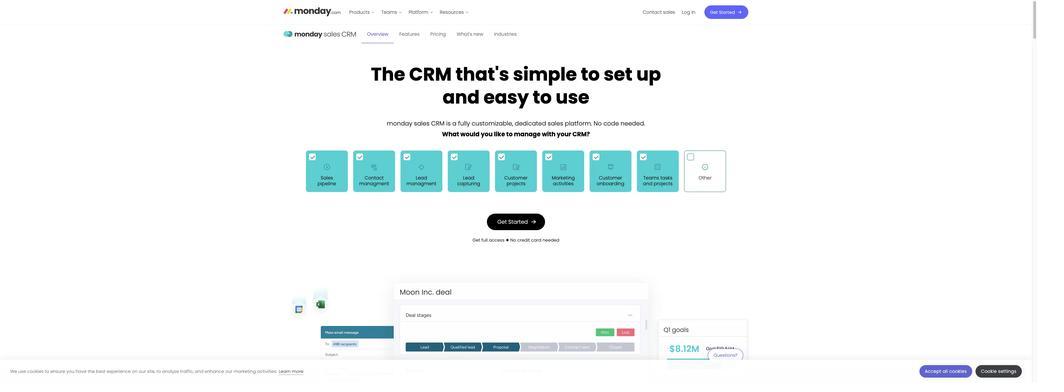 Task type: vqa. For each thing, say whether or not it's contained in the screenshot.
Create new account
no



Task type: locate. For each thing, give the bounding box(es) containing it.
1 horizontal spatial get started button
[[705, 5, 749, 19]]

marketing
[[552, 175, 575, 182]]

2 our from the left
[[225, 368, 233, 375]]

pipeline
[[318, 180, 336, 187]]

get left the full
[[473, 237, 481, 243]]

1 vertical spatial contact
[[365, 175, 384, 182]]

no right ✦
[[511, 237, 516, 243]]

Lead capturing checkbox
[[448, 151, 490, 192]]

list
[[346, 0, 472, 24], [640, 0, 699, 24]]

projects
[[507, 180, 526, 187], [654, 180, 673, 187]]

teams inside 'link'
[[382, 9, 397, 16]]

and
[[443, 85, 480, 110], [643, 180, 653, 187], [195, 368, 204, 375]]

our right on
[[139, 368, 146, 375]]

2 projects from the left
[[654, 180, 673, 187]]

1 horizontal spatial you
[[481, 130, 493, 139]]

managment down crm tag lead management 'image' at the left
[[407, 180, 437, 187]]

to up dedicated
[[533, 85, 552, 110]]

use inside "the crm that's simple to set up and easy to use"
[[556, 85, 590, 110]]

get started up the get full access ✦ no credit card needed
[[498, 218, 528, 226]]

teams for teams
[[382, 9, 397, 16]]

projects down crm tag team tasks n projects 'icon'
[[654, 180, 673, 187]]

questions?
[[714, 352, 738, 359]]

crm tag contact management image
[[368, 161, 381, 174]]

and right traffic,
[[195, 368, 204, 375]]

a
[[453, 119, 457, 128]]

cookies for all
[[950, 369, 967, 375]]

2 horizontal spatial sales
[[664, 9, 676, 16]]

0 vertical spatial teams
[[382, 9, 397, 16]]

customer inside customer onboarding
[[599, 175, 622, 182]]

no inside monday sales crm is a fully customizable, dedicated sales platform. no code needed. what would you like to manage with your crm?
[[594, 119, 602, 128]]

manage
[[514, 130, 541, 139]]

1 horizontal spatial lead
[[463, 175, 475, 182]]

0 vertical spatial started
[[720, 9, 735, 15]]

1 horizontal spatial cookies
[[950, 369, 967, 375]]

you left have
[[66, 368, 74, 375]]

crm?
[[573, 130, 590, 139]]

started up the get full access ✦ no credit card needed
[[509, 218, 528, 226]]

1 our from the left
[[139, 368, 146, 375]]

what
[[442, 130, 459, 139]]

customer down crm tag customer onboarding icon
[[599, 175, 622, 182]]

1 vertical spatial get started button
[[487, 214, 545, 230]]

to inside monday sales crm is a fully customizable, dedicated sales platform. no code needed. what would you like to manage with your crm?
[[507, 130, 513, 139]]

products link
[[346, 7, 378, 18]]

group
[[303, 148, 729, 195]]

customer inside option
[[505, 175, 528, 182]]

get started button
[[705, 5, 749, 19], [487, 214, 545, 230]]

no
[[594, 119, 602, 128], [511, 237, 516, 243]]

with
[[542, 130, 556, 139]]

crm inside "the crm that's simple to set up and easy to use"
[[409, 62, 452, 87]]

sales left log on the right top
[[664, 9, 676, 16]]

platform.
[[565, 119, 592, 128]]

2 list from the left
[[640, 0, 699, 24]]

Marketing activities checkbox
[[543, 151, 584, 192]]

1 projects from the left
[[507, 180, 526, 187]]

you
[[481, 130, 493, 139], [66, 368, 74, 375]]

get up ✦
[[498, 218, 507, 226]]

needed.
[[621, 119, 645, 128]]

1 horizontal spatial managment
[[407, 180, 437, 187]]

contact inside button
[[643, 9, 662, 16]]

sales up with
[[548, 119, 563, 128]]

get inside main element
[[711, 9, 718, 15]]

and down crm tag team tasks n projects 'icon'
[[643, 180, 653, 187]]

1 managment from the left
[[359, 180, 389, 187]]

capturing
[[457, 180, 480, 187]]

contact down 'crm tag contact management' icon
[[365, 175, 384, 182]]

projects down crm tag customer projects icon
[[507, 180, 526, 187]]

cookie settings button
[[976, 366, 1022, 378]]

pricing
[[431, 31, 446, 37]]

crm tag marketing activities image
[[557, 161, 570, 174]]

0 horizontal spatial use
[[18, 368, 26, 375]]

0 horizontal spatial projects
[[507, 180, 526, 187]]

our
[[139, 368, 146, 375], [225, 368, 233, 375]]

0 horizontal spatial contact
[[365, 175, 384, 182]]

teams link
[[378, 7, 406, 18]]

cookies right we
[[27, 368, 44, 375]]

1 horizontal spatial teams
[[644, 175, 659, 182]]

monday.com logo image
[[284, 4, 341, 19]]

sales inside contact sales button
[[664, 9, 676, 16]]

Customer projects checkbox
[[495, 151, 537, 192]]

2 vertical spatial get
[[473, 237, 481, 243]]

log
[[682, 9, 691, 16]]

1 vertical spatial use
[[18, 368, 26, 375]]

sales right monday
[[414, 119, 430, 128]]

0 horizontal spatial our
[[139, 368, 146, 375]]

0 horizontal spatial list
[[346, 0, 472, 24]]

and up fully
[[443, 85, 480, 110]]

1 horizontal spatial our
[[225, 368, 233, 375]]

use right we
[[18, 368, 26, 375]]

0 horizontal spatial managment
[[359, 180, 389, 187]]

0 horizontal spatial lead
[[416, 175, 427, 182]]

0 vertical spatial you
[[481, 130, 493, 139]]

0 horizontal spatial get started button
[[487, 214, 545, 230]]

1 horizontal spatial use
[[556, 85, 590, 110]]

managment inside "checkbox"
[[407, 180, 437, 187]]

1 horizontal spatial contact
[[643, 9, 662, 16]]

0 vertical spatial get started button
[[705, 5, 749, 19]]

resources
[[440, 9, 464, 16]]

onboarding
[[597, 180, 625, 187]]

✦
[[506, 237, 509, 243]]

main element
[[346, 0, 749, 24]]

0 vertical spatial no
[[594, 119, 602, 128]]

cookies inside button
[[950, 369, 967, 375]]

use up platform.
[[556, 85, 590, 110]]

teams
[[382, 9, 397, 16], [644, 175, 659, 182]]

0 horizontal spatial teams
[[382, 9, 397, 16]]

2 horizontal spatial get
[[711, 9, 718, 15]]

teams for teams tasks and projects
[[644, 175, 659, 182]]

log in link
[[679, 7, 699, 18]]

crm tag customer onboarding image
[[604, 161, 618, 174]]

lead inside 'lead managment'
[[416, 175, 427, 182]]

no left code
[[594, 119, 602, 128]]

1 horizontal spatial get started
[[711, 9, 735, 15]]

2 customer from the left
[[599, 175, 622, 182]]

2 lead from the left
[[463, 175, 475, 182]]

contact sales button
[[640, 7, 679, 18]]

started
[[720, 9, 735, 15], [509, 218, 528, 226]]

Contact managment checkbox
[[353, 151, 395, 192]]

crm inside monday sales crm is a fully customizable, dedicated sales platform. no code needed. what would you like to manage with your crm?
[[431, 119, 445, 128]]

Other checkbox
[[685, 151, 726, 192]]

0 horizontal spatial no
[[511, 237, 516, 243]]

1 customer from the left
[[505, 175, 528, 182]]

get started inside main element
[[711, 9, 735, 15]]

0 horizontal spatial get started
[[498, 218, 528, 226]]

1 horizontal spatial projects
[[654, 180, 673, 187]]

customer for projects
[[505, 175, 528, 182]]

1 horizontal spatial customer
[[599, 175, 622, 182]]

the
[[88, 368, 95, 375]]

would
[[461, 130, 480, 139]]

lead inside lead capturing
[[463, 175, 475, 182]]

contact inside contact managment
[[365, 175, 384, 182]]

dialog
[[0, 360, 1032, 383]]

cookies right all
[[950, 369, 967, 375]]

0 vertical spatial use
[[556, 85, 590, 110]]

monday sales crm is a fully customizable, dedicated sales platform. no code needed. what would you like to manage with your crm?
[[387, 119, 645, 139]]

0 horizontal spatial customer
[[505, 175, 528, 182]]

0 vertical spatial contact
[[643, 9, 662, 16]]

managment for lead
[[407, 180, 437, 187]]

log in
[[682, 9, 696, 16]]

started right the in
[[720, 9, 735, 15]]

crm
[[409, 62, 452, 87], [431, 119, 445, 128]]

1 horizontal spatial started
[[720, 9, 735, 15]]

managment down 'crm tag contact management' icon
[[359, 180, 389, 187]]

managment
[[359, 180, 389, 187], [407, 180, 437, 187]]

2 managment from the left
[[407, 180, 437, 187]]

0 horizontal spatial you
[[66, 368, 74, 375]]

managment inside option
[[359, 180, 389, 187]]

get started right the in
[[711, 9, 735, 15]]

teams inside teams tasks and projects
[[644, 175, 659, 182]]

0 horizontal spatial cookies
[[27, 368, 44, 375]]

get started button right the in
[[705, 5, 749, 19]]

sales for monday
[[414, 119, 430, 128]]

1 horizontal spatial no
[[594, 119, 602, 128]]

get started for the leftmost 'get started' button
[[498, 218, 528, 226]]

1 vertical spatial you
[[66, 368, 74, 375]]

0 horizontal spatial and
[[195, 368, 204, 375]]

our right enhance
[[225, 368, 233, 375]]

0 horizontal spatial sales
[[414, 119, 430, 128]]

2 vertical spatial and
[[195, 368, 204, 375]]

best
[[96, 368, 106, 375]]

contact for contact managment
[[365, 175, 384, 182]]

lead down crm tag lead capturing icon
[[463, 175, 475, 182]]

list containing contact sales
[[640, 0, 699, 24]]

contact left log on the right top
[[643, 9, 662, 16]]

1 vertical spatial get
[[498, 218, 507, 226]]

1 vertical spatial get started
[[498, 218, 528, 226]]

0 vertical spatial and
[[443, 85, 480, 110]]

0 horizontal spatial started
[[509, 218, 528, 226]]

customer down crm tag customer projects icon
[[505, 175, 528, 182]]

0 vertical spatial get started
[[711, 9, 735, 15]]

to
[[581, 62, 600, 87], [533, 85, 552, 110], [507, 130, 513, 139], [45, 368, 49, 375], [157, 368, 161, 375]]

0 vertical spatial crm
[[409, 62, 452, 87]]

and inside dialog
[[195, 368, 204, 375]]

lead down crm tag lead management 'image' at the left
[[416, 175, 427, 182]]

1 vertical spatial teams
[[644, 175, 659, 182]]

customer onboarding
[[597, 175, 625, 187]]

1 list from the left
[[346, 0, 472, 24]]

1 horizontal spatial get
[[498, 218, 507, 226]]

to right the like
[[507, 130, 513, 139]]

get right the in
[[711, 9, 718, 15]]

get started button up the get full access ✦ no credit card needed
[[487, 214, 545, 230]]

analyze
[[162, 368, 179, 375]]

the
[[371, 62, 405, 87]]

sales
[[321, 175, 333, 182]]

lead managment
[[407, 175, 437, 187]]

overview link
[[362, 25, 394, 43]]

crm tag lead capturing image
[[462, 161, 476, 174]]

all
[[943, 369, 948, 375]]

0 vertical spatial get
[[711, 9, 718, 15]]

on
[[132, 368, 138, 375]]

get started for the topmost 'get started' button
[[711, 9, 735, 15]]

up
[[637, 62, 661, 87]]

contact
[[643, 9, 662, 16], [365, 175, 384, 182]]

resources link
[[437, 7, 472, 18]]

1 lead from the left
[[416, 175, 427, 182]]

teams down crm tag team tasks n projects 'icon'
[[644, 175, 659, 182]]

you down customizable,
[[481, 130, 493, 139]]

get started
[[711, 9, 735, 15], [498, 218, 528, 226]]

sales
[[664, 9, 676, 16], [414, 119, 430, 128], [548, 119, 563, 128]]

projects inside customer projects
[[507, 180, 526, 187]]

crm tag lead management image
[[415, 161, 428, 174]]

2 horizontal spatial and
[[643, 180, 653, 187]]

1 vertical spatial crm
[[431, 119, 445, 128]]

customer for onboarding
[[599, 175, 622, 182]]

accept all cookies
[[925, 369, 967, 375]]

1 vertical spatial started
[[509, 218, 528, 226]]

monday
[[387, 119, 413, 128]]

1 vertical spatial and
[[643, 180, 653, 187]]

1 horizontal spatial and
[[443, 85, 480, 110]]

1 vertical spatial no
[[511, 237, 516, 243]]

1 horizontal spatial list
[[640, 0, 699, 24]]

teams up overview
[[382, 9, 397, 16]]



Task type: describe. For each thing, give the bounding box(es) containing it.
set
[[604, 62, 633, 87]]

crm tag team tasks n projects image
[[651, 161, 665, 174]]

activities.
[[257, 368, 277, 375]]

is
[[446, 119, 451, 128]]

platform link
[[406, 7, 437, 18]]

Customer onboarding checkbox
[[590, 151, 632, 192]]

sales for contact
[[664, 9, 676, 16]]

0 horizontal spatial get
[[473, 237, 481, 243]]

learn more link
[[279, 368, 304, 375]]

features link
[[394, 25, 425, 43]]

credit
[[518, 237, 530, 243]]

started inside main element
[[720, 9, 735, 15]]

site,
[[147, 368, 155, 375]]

Teams tasks and projects checkbox
[[637, 151, 679, 192]]

more
[[292, 368, 304, 375]]

to right site,
[[157, 368, 161, 375]]

to left the ensure
[[45, 368, 49, 375]]

contact managment
[[359, 175, 389, 187]]

get for the topmost 'get started' button
[[711, 9, 718, 15]]

industries
[[494, 31, 517, 37]]

crm tag sales pipeline image
[[320, 161, 334, 174]]

needed
[[543, 237, 560, 243]]

other
[[699, 175, 712, 182]]

what's new
[[457, 31, 484, 37]]

customizable,
[[472, 119, 513, 128]]

get for the leftmost 'get started' button
[[498, 218, 507, 226]]

activities
[[553, 180, 574, 187]]

lead for managment
[[416, 175, 427, 182]]

access
[[489, 237, 505, 243]]

fully
[[458, 119, 470, 128]]

contact sales
[[643, 9, 676, 16]]

like
[[494, 130, 505, 139]]

have
[[76, 368, 87, 375]]

list containing products
[[346, 0, 472, 24]]

we use cookies to ensure you have the best experience on our site, to analyze traffic, and enhance our marketing activities. learn more
[[10, 368, 304, 375]]

dedicated
[[515, 119, 546, 128]]

monday.com crm and sales image
[[284, 25, 356, 44]]

accept
[[925, 369, 942, 375]]

projects inside teams tasks and projects
[[654, 180, 673, 187]]

lead for capturing
[[463, 175, 475, 182]]

managment for contact
[[359, 180, 389, 187]]

products
[[350, 9, 370, 16]]

1 horizontal spatial sales
[[548, 119, 563, 128]]

sales pipeline
[[318, 175, 336, 187]]

tasks
[[661, 175, 673, 182]]

accept all cookies button
[[920, 366, 973, 378]]

easy
[[484, 85, 529, 110]]

cookies for use
[[27, 368, 44, 375]]

crm tag other image
[[699, 161, 712, 174]]

new
[[474, 31, 484, 37]]

Lead managment checkbox
[[401, 151, 443, 192]]

enhance
[[205, 368, 224, 375]]

crm tag customer projects image
[[509, 161, 523, 174]]

your
[[557, 130, 571, 139]]

in
[[692, 9, 696, 16]]

group containing sales pipeline
[[303, 148, 729, 195]]

features
[[400, 31, 420, 37]]

Sales pipeline checkbox
[[306, 151, 348, 192]]

cookie
[[981, 369, 997, 375]]

what's new link
[[452, 25, 489, 43]]

marketing
[[234, 368, 256, 375]]

platform
[[409, 9, 429, 16]]

marketing activities
[[552, 175, 575, 187]]

questions? button
[[708, 349, 743, 367]]

code
[[604, 119, 619, 128]]

that's
[[456, 62, 509, 87]]

industries link
[[489, 25, 522, 43]]

get full access ✦ no credit card needed
[[473, 237, 560, 243]]

you inside monday sales crm is a fully customizable, dedicated sales platform. no code needed. what would you like to manage with your crm?
[[481, 130, 493, 139]]

to left set
[[581, 62, 600, 87]]

dialog containing we use cookies to ensure you have the best experience on our site, to analyze traffic, and enhance our marketing activities.
[[0, 360, 1032, 383]]

card
[[531, 237, 542, 243]]

use inside dialog
[[18, 368, 26, 375]]

full
[[482, 237, 488, 243]]

settings
[[999, 369, 1017, 375]]

what's
[[457, 31, 472, 37]]

contact for contact sales
[[643, 9, 662, 16]]

traffic,
[[180, 368, 194, 375]]

cookie settings
[[981, 369, 1017, 375]]

learn
[[279, 368, 291, 375]]

simple
[[513, 62, 577, 87]]

the crm that's simple to set up and easy to use
[[371, 62, 661, 110]]

and inside "the crm that's simple to set up and easy to use"
[[443, 85, 480, 110]]

and inside teams tasks and projects
[[643, 180, 653, 187]]

ensure
[[50, 368, 65, 375]]

experience
[[107, 368, 131, 375]]

lead capturing
[[457, 175, 480, 187]]

we
[[10, 368, 17, 375]]

overview
[[367, 31, 389, 37]]

pricing link
[[425, 25, 452, 43]]

customer projects
[[505, 175, 528, 187]]

teams tasks and projects
[[643, 175, 673, 187]]



